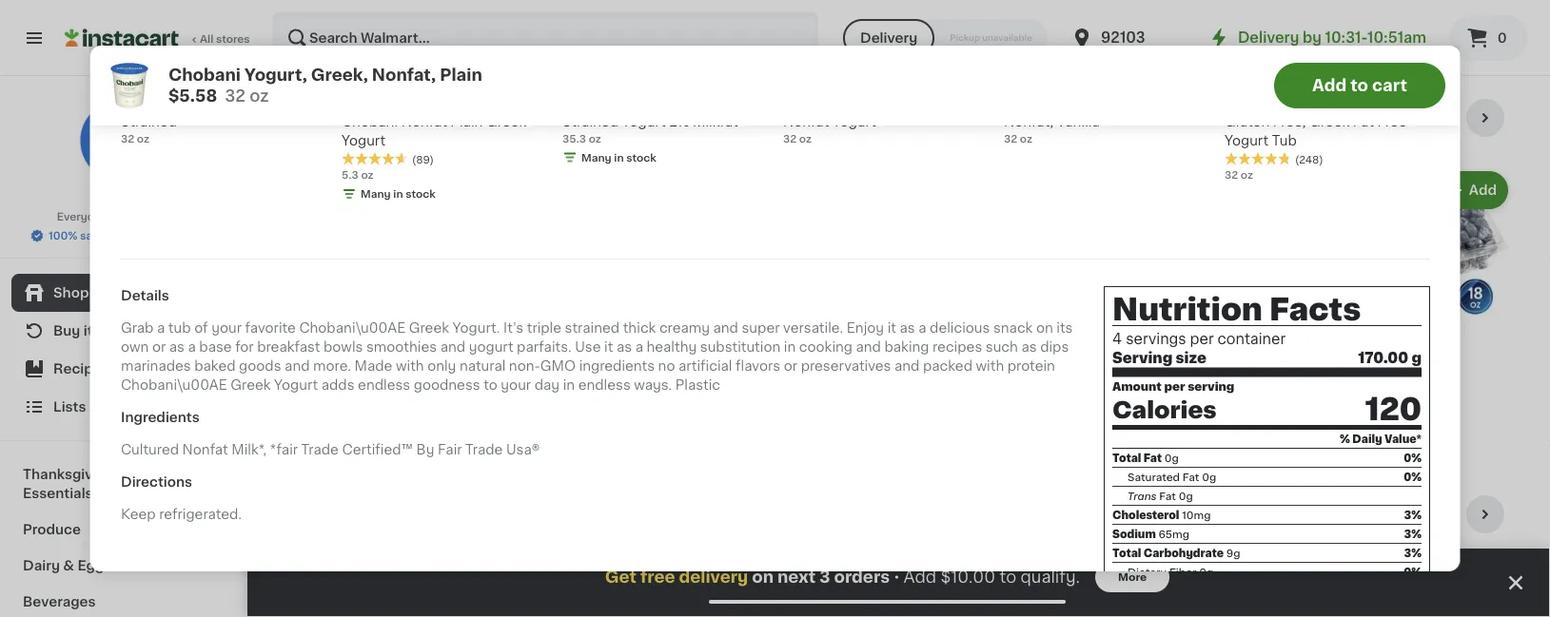 Task type: describe. For each thing, give the bounding box(es) containing it.
lists link
[[11, 388, 231, 427]]

baked
[[194, 360, 235, 373]]

dannon
[[1225, 96, 1277, 109]]

0 inside $0.23 each (estimated) element
[[1006, 340, 1021, 360]]

add to cart
[[1313, 78, 1408, 94]]

% daily value*
[[1340, 434, 1422, 444]]

yogurt, for fage
[[161, 96, 208, 109]]

3 inside 'treatment tracker modal' dialog
[[820, 570, 831, 586]]

as up "baking"
[[900, 322, 915, 335]]

to inside 'treatment tracker modal' dialog
[[1000, 570, 1017, 586]]

in right day on the bottom left
[[563, 379, 575, 392]]

free
[[641, 570, 676, 586]]

chobani yogurt, greek, nonfat, plain $5.58 32 oz
[[168, 67, 482, 104]]

main content containing fresh fruit
[[248, 76, 1551, 618]]

10mg
[[1182, 510, 1211, 521]]

per inside nutrition facts 4 servings per container
[[1190, 332, 1214, 346]]

item carousel region containing add
[[286, 496, 1513, 618]]

gmo
[[540, 360, 576, 373]]

yogurt inside 'chobani nonfat plain greek yogurt'
[[341, 134, 385, 147]]

blueberries
[[1351, 365, 1427, 378]]

dairy & eggs
[[23, 560, 112, 573]]

65mg
[[1159, 529, 1190, 540]]

fat inside dannon light + fit vanilla gluten free, greek fat free yogurt tub
[[1353, 115, 1374, 128]]

delivery by 10:31-10:51am
[[1239, 31, 1427, 45]]

many down 35.3
[[581, 152, 611, 163]]

grab
[[120, 322, 153, 335]]

1 horizontal spatial chobani\u00ae
[[299, 322, 405, 335]]

great for great value plain greek nonfat yogurt
[[783, 96, 821, 109]]

cholesterol 10mg
[[1113, 510, 1211, 521]]

0 horizontal spatial fresh
[[286, 108, 345, 128]]

creamy
[[659, 322, 710, 335]]

view
[[1293, 111, 1326, 125]]

1 vertical spatial per
[[1164, 382, 1185, 393]]

$ for chobani nonfat plain greek yogurt
[[345, 71, 352, 82]]

satisfaction
[[80, 231, 144, 241]]

3 inside item carousel region
[[651, 340, 665, 360]]

yogurt.
[[452, 322, 500, 335]]

delivery button
[[844, 19, 935, 57]]

hass
[[520, 365, 553, 378]]

$ inside $ 4 81
[[289, 341, 296, 351]]

1 trade from the left
[[301, 443, 338, 457]]

servings
[[1126, 332, 1187, 346]]

many down 5.3 oz
[[360, 189, 391, 200]]

nonfat, for chobani yogurt, greek, nonfat, plain $5.58 32 oz
[[372, 67, 436, 83]]

nonfat inside great value plain greek nonfat yogurt 32 oz
[[783, 115, 829, 128]]

sodium
[[1113, 529, 1156, 540]]

thick
[[623, 322, 656, 335]]

all stores
[[200, 34, 250, 44]]

oz inside chobani yogurt, greek, nonfat, plain $5.58 32 oz
[[249, 88, 268, 104]]

vanilla inside the great value yogurt, greek, nonfat, vanilla 32 oz
[[1057, 115, 1100, 128]]

keep
[[120, 508, 155, 521]]

dannon light + fit vanilla gluten free, greek fat free yogurt tub
[[1225, 96, 1407, 147]]

32 inside great value plain greek nonfat yogurt 32 oz
[[783, 133, 797, 144]]

trans
[[1128, 491, 1157, 502]]

(40+)
[[1348, 111, 1385, 125]]

93
[[1198, 341, 1212, 351]]

on inside 'treatment tracker modal' dialog
[[752, 570, 774, 586]]

details
[[120, 289, 169, 302]]

store
[[110, 212, 138, 222]]

greek, inside the great value yogurt, greek, nonfat, vanilla 32 oz
[[1136, 96, 1180, 109]]

delicious
[[930, 322, 990, 335]]

$ 7 93
[[1177, 340, 1212, 360]]

1 0% from the top
[[1404, 453, 1422, 464]]

organic for organic
[[465, 319, 508, 329]]

stores
[[216, 34, 250, 44]]

$ for organic hass avocados
[[467, 341, 474, 351]]

170.00
[[1359, 352, 1409, 366]]

$ for premium california lemons
[[644, 341, 651, 351]]

great value yogurt, greek, nonfat, vanilla 32 oz
[[1004, 96, 1180, 144]]

great for great value yogurt, greek, nonfat, vanilla
[[1004, 96, 1042, 109]]

free
[[1378, 115, 1407, 128]]

shop link
[[11, 274, 231, 312]]

greek inside great value plain greek nonfat yogurt 32 oz
[[900, 96, 940, 109]]

fat for trans fat 0g
[[1159, 491, 1176, 502]]

92103
[[1101, 31, 1146, 45]]

dairy & eggs link
[[11, 548, 231, 585]]

0 inside 0 button
[[1498, 31, 1508, 45]]

oz inside fage total lowfat greek strained yogurt 2% milkfat 35.3 oz
[[589, 133, 601, 144]]

1 endless from the left
[[358, 379, 410, 392]]

0 vertical spatial your
[[211, 322, 241, 335]]

0 horizontal spatial or
[[152, 341, 165, 354]]

4 inside nutrition facts 4 servings per container
[[1113, 332, 1122, 346]]

greek inside dannon light + fit vanilla gluten free, greek fat free yogurt tub
[[1310, 115, 1350, 128]]

many down blueberries 18 oz container
[[1370, 403, 1400, 413]]

32 inside chobani yogurt, greek, nonfat, plain $5.58 32 oz
[[224, 88, 245, 104]]

92
[[667, 341, 681, 351]]

2 for ocean spray fresh premium cranberries
[[829, 340, 842, 360]]

buy it again
[[53, 325, 134, 338]]

fair
[[438, 443, 462, 457]]

strained for total
[[562, 115, 618, 128]]

orders
[[834, 570, 890, 586]]

$0.23 each (estimated) element
[[996, 337, 1158, 362]]

1 with from the left
[[396, 360, 424, 373]]

adds
[[321, 379, 354, 392]]

on inside grab a tub of your favorite chobani\u00ae greek yogurt. it's triple strained  thick  creamy and super versatile. enjoy it as a delicious snack on its own or as a base for breakfast bowls  smoothies and yogurt parfaits. use it as a healthy substitution in cooking and baking recipes such as dips marinades  baked goods and more. made with only natural  non-gmo ingredients  no artificial flavors or preservatives and packed with protein chobani\u00ae greek yogurt adds endless goodness to your day in endless ways. plastic
[[1036, 322, 1053, 335]]

in inside "product" group
[[337, 437, 347, 447]]

directions
[[120, 476, 192, 489]]

2 7 from the left
[[1361, 340, 1373, 360]]

shop
[[53, 287, 89, 300]]

delivery
[[679, 570, 749, 586]]

32 inside strawberries 32 oz container
[[1173, 384, 1187, 394]]

$ 2 18
[[822, 340, 856, 360]]

value*
[[1385, 434, 1422, 444]]

0 horizontal spatial chobani\u00ae
[[120, 379, 227, 392]]

4 inside organic hass avocados 4 ct
[[463, 384, 470, 394]]

premium inside premium california lemons
[[641, 365, 700, 378]]

oz inside blueberries 18 oz container
[[1365, 384, 1377, 394]]

plain inside chobani yogurt, greek, nonfat, plain $5.58 32 oz
[[440, 67, 482, 83]]

essentials
[[23, 487, 93, 501]]

as down tub at bottom
[[169, 341, 184, 354]]

yogurt, for chobani
[[244, 67, 307, 83]]

0% for 3%
[[1404, 567, 1422, 578]]

18 inside blueberries 18 oz container
[[1351, 384, 1362, 394]]

a down thick
[[635, 341, 643, 354]]

chobani for chobani nonfat plain greek yogurt
[[341, 115, 398, 128]]

5.3
[[341, 170, 358, 180]]

and up substitution
[[713, 322, 738, 335]]

base
[[199, 341, 231, 354]]

saturated fat 0g
[[1128, 472, 1216, 483]]

serving size
[[1113, 352, 1207, 366]]

and up only
[[440, 341, 465, 354]]

a left tub at bottom
[[157, 322, 165, 335]]

many in stock up "value*"
[[1370, 403, 1445, 413]]

ways.
[[634, 379, 672, 392]]

grab a tub of your favorite chobani\u00ae greek yogurt. it's triple strained  thick  creamy and super versatile. enjoy it as a delicious snack on its own or as a base for breakfast bowls  smoothies and yogurt parfaits. use it as a healthy substitution in cooking and baking recipes such as dips marinades  baked goods and more. made with only natural  non-gmo ingredients  no artificial flavors or preservatives and packed with protein chobani\u00ae greek yogurt adds endless goodness to your day in endless ways. plastic
[[120, 322, 1073, 392]]

1 horizontal spatial it
[[604, 341, 613, 354]]

greek inside 'chobani nonfat plain greek yogurt'
[[486, 115, 526, 128]]

green
[[286, 365, 327, 378]]

add button inside "product" group
[[369, 173, 442, 208]]

6
[[131, 71, 145, 91]]

guarantee
[[147, 231, 202, 241]]

produce link
[[11, 512, 231, 548]]

item carousel region containing fresh fruit
[[286, 99, 1513, 481]]

in down versatile.
[[784, 341, 796, 354]]

nonfat, inside the great value yogurt, greek, nonfat, vanilla 32 oz
[[1004, 115, 1054, 128]]

no
[[658, 360, 675, 373]]

by
[[416, 443, 434, 457]]

serving
[[1113, 352, 1173, 366]]

4 inside "product" group
[[296, 340, 311, 360]]

$ for fage yogurt, greek, nonfat, strained
[[124, 71, 131, 82]]

0g for trans fat 0g
[[1179, 491, 1193, 502]]

2 for organic hass avocados
[[474, 340, 487, 360]]

container for strawberries
[[1204, 384, 1256, 394]]

total fat 0g
[[1113, 453, 1179, 464]]

great value plain greek nonfat yogurt 32 oz
[[783, 96, 940, 144]]

2 endless from the left
[[578, 379, 631, 392]]

(est.) for 4
[[370, 338, 410, 354]]

add inside button
[[1313, 78, 1347, 94]]

&
[[63, 560, 74, 573]]

0g for total fat 0g
[[1165, 453, 1179, 464]]

add inside 'treatment tracker modal' dialog
[[904, 570, 937, 586]]

total for total fat 0g
[[1113, 453, 1141, 464]]

next
[[778, 570, 816, 586]]

dips
[[1040, 341, 1069, 354]]

tub
[[1272, 134, 1297, 147]]

1 7 from the left
[[1184, 340, 1196, 360]]

10:31-
[[1326, 31, 1368, 45]]

yogurt inside fage total lowfat greek strained yogurt 2% milkfat 35.3 oz
[[622, 115, 666, 128]]

many inside "product" group
[[305, 437, 335, 447]]

beverages link
[[11, 585, 231, 618]]

3% for total carbohydrate 9g
[[1405, 548, 1422, 559]]

it's
[[503, 322, 523, 335]]

artificial
[[678, 360, 732, 373]]

32 oz
[[1225, 170, 1253, 180]]

stock inside "product" group
[[350, 437, 380, 447]]

smoothies
[[366, 341, 437, 354]]

more.
[[313, 360, 351, 373]]

plain for great value plain greek nonfat yogurt 32 oz
[[864, 96, 896, 109]]

18 inside $ 2 18
[[844, 341, 856, 351]]

greek, for strained
[[212, 96, 255, 109]]

get free delivery on next 3 orders • add $10.00 to qualify.
[[605, 570, 1081, 586]]

as up protein
[[1022, 341, 1037, 354]]

$ 0 23
[[999, 340, 1036, 360]]

own
[[120, 341, 148, 354]]

many in stock inside "product" group
[[305, 437, 380, 447]]

cholesterol
[[1113, 510, 1180, 521]]

2 horizontal spatial it
[[888, 322, 896, 335]]

fiber
[[1170, 567, 1197, 578]]

oz inside the 'fage yogurt, greek, nonfat, strained 32 oz'
[[136, 133, 149, 144]]



Task type: locate. For each thing, give the bounding box(es) containing it.
strained inside fage total lowfat greek strained yogurt 2% milkfat 35.3 oz
[[562, 115, 618, 128]]

$ inside $ 3 92
[[644, 341, 651, 351]]

for
[[235, 341, 253, 354]]

yogurt down lowfat
[[622, 115, 666, 128]]

1 3% from the top
[[1405, 510, 1422, 521]]

0 vertical spatial plain
[[440, 67, 482, 83]]

greek,
[[311, 67, 368, 83], [212, 96, 255, 109], [1136, 96, 1180, 109]]

1 horizontal spatial greek,
[[311, 67, 368, 83]]

chobani inside 'chobani nonfat plain greek yogurt'
[[341, 115, 398, 128]]

greek, down 92103 popup button
[[1136, 96, 1180, 109]]

healthy
[[646, 341, 697, 354]]

2
[[474, 340, 487, 360], [829, 340, 842, 360]]

service type group
[[844, 19, 1048, 57]]

value
[[824, 96, 860, 109], [1045, 96, 1081, 109]]

stock down fage total lowfat greek strained yogurt 2% milkfat 35.3 oz
[[626, 152, 656, 163]]

3 right next
[[820, 570, 831, 586]]

1 vertical spatial organic
[[463, 365, 516, 378]]

item carousel region
[[286, 99, 1513, 481], [286, 496, 1513, 618]]

0 button
[[1450, 15, 1528, 61]]

0 vertical spatial or
[[152, 341, 165, 354]]

marinades
[[120, 360, 191, 373]]

by
[[1303, 31, 1322, 45]]

saturated
[[1128, 472, 1180, 483]]

oz inside great value plain greek nonfat yogurt 32 oz
[[799, 133, 812, 144]]

fresh
[[286, 108, 345, 128], [908, 365, 945, 378]]

nonfat, for fage yogurt, greek, nonfat, strained 32 oz
[[259, 96, 308, 109]]

premium up lemons
[[641, 365, 700, 378]]

container inside nutrition facts 4 servings per container
[[1218, 332, 1286, 346]]

delivery up great value plain greek nonfat yogurt 32 oz
[[861, 31, 918, 45]]

per up calories in the bottom right of the page
[[1164, 382, 1185, 393]]

0 horizontal spatial to
[[483, 379, 497, 392]]

0 horizontal spatial nonfat,
[[259, 96, 308, 109]]

1 horizontal spatial delivery
[[1239, 31, 1300, 45]]

nonfat inside 'chobani nonfat plain greek yogurt'
[[401, 115, 447, 128]]

1 horizontal spatial premium
[[818, 384, 878, 397]]

1 horizontal spatial nonfat
[[401, 115, 447, 128]]

fat down saturated fat 0g
[[1159, 491, 1176, 502]]

day
[[534, 379, 559, 392]]

0 vertical spatial 18
[[844, 341, 856, 351]]

0 horizontal spatial strained
[[120, 115, 177, 128]]

container for blueberries
[[1380, 384, 1432, 394]]

2 (est.) from the left
[[1085, 338, 1126, 354]]

delivery for delivery
[[861, 31, 918, 45]]

thanksgiving
[[23, 468, 114, 482]]

2 horizontal spatial 4
[[1113, 332, 1122, 346]]

0 horizontal spatial 18
[[844, 341, 856, 351]]

0 horizontal spatial (est.)
[[370, 338, 410, 354]]

container
[[1218, 332, 1286, 346], [1204, 384, 1256, 394], [1380, 384, 1432, 394]]

4 left 81
[[296, 340, 311, 360]]

1 (est.) from the left
[[370, 338, 410, 354]]

$ left 81
[[289, 341, 296, 351]]

and down breakfast
[[284, 360, 309, 373]]

strained down $ 6 76
[[120, 115, 177, 128]]

it right buy
[[84, 325, 93, 338]]

1 horizontal spatial great
[[1004, 96, 1042, 109]]

1 horizontal spatial vanilla
[[1350, 96, 1393, 109]]

delivery inside button
[[861, 31, 918, 45]]

0 horizontal spatial per
[[1164, 382, 1185, 393]]

$10.00
[[941, 570, 996, 586]]

nonfat right "milkfat"
[[783, 115, 829, 128]]

1 great from the left
[[783, 96, 821, 109]]

2 horizontal spatial greek,
[[1136, 96, 1180, 109]]

1 horizontal spatial (est.)
[[1085, 338, 1126, 354]]

many in stock down (89)
[[360, 189, 435, 200]]

it inside buy it again link
[[84, 325, 93, 338]]

a down of on the bottom of the page
[[188, 341, 195, 354]]

lists
[[53, 401, 86, 414]]

0 horizontal spatial fage
[[120, 96, 157, 109]]

snack
[[993, 322, 1033, 335]]

view all (40+)
[[1293, 111, 1385, 125]]

$ inside $ 0 23
[[999, 341, 1006, 351]]

1 horizontal spatial trade
[[465, 443, 503, 457]]

yogurt, inside chobani yogurt, greek, nonfat, plain $5.58 32 oz
[[244, 67, 307, 83]]

$ down yogurt.
[[467, 341, 474, 351]]

to right $10.00
[[1000, 570, 1017, 586]]

goods
[[239, 360, 281, 373]]

fage down 6
[[120, 96, 157, 109]]

(est.) up made
[[370, 338, 410, 354]]

premium down ocean
[[818, 384, 878, 397]]

2 3% from the top
[[1405, 529, 1422, 540]]

18 up preservatives
[[844, 341, 856, 351]]

0 horizontal spatial great
[[783, 96, 821, 109]]

recipes link
[[11, 350, 231, 388]]

18 down blueberries
[[1351, 384, 1362, 394]]

delivery for delivery by 10:31-10:51am
[[1239, 31, 1300, 45]]

greek, inside the 'fage yogurt, greek, nonfat, strained 32 oz'
[[212, 96, 255, 109]]

(est.) right each
[[1085, 338, 1126, 354]]

fresh up cranberries
[[908, 365, 945, 378]]

1 item carousel region from the top
[[286, 99, 1513, 481]]

product group
[[286, 168, 448, 454], [1173, 168, 1335, 396], [1351, 168, 1513, 419], [286, 565, 448, 618], [463, 565, 625, 618], [641, 565, 803, 618], [818, 565, 980, 618], [996, 565, 1158, 618], [1173, 565, 1335, 618], [1351, 565, 1513, 618]]

value down 92103 popup button
[[1045, 96, 1081, 109]]

to
[[1351, 78, 1369, 94], [483, 379, 497, 392], [1000, 570, 1017, 586]]

plain up 'chobani nonfat plain greek yogurt'
[[440, 67, 482, 83]]

22
[[363, 71, 376, 82]]

$ 6 76
[[124, 71, 160, 91]]

on
[[1036, 322, 1053, 335], [752, 570, 774, 586]]

chobani down $ 1 22
[[341, 115, 398, 128]]

$
[[124, 71, 131, 82], [345, 71, 352, 82], [289, 341, 296, 351], [467, 341, 474, 351], [644, 341, 651, 351], [822, 341, 829, 351], [999, 341, 1006, 351], [1177, 341, 1184, 351]]

35.3
[[562, 133, 586, 144]]

cart
[[1372, 78, 1408, 94]]

0g
[[1165, 453, 1179, 464], [1202, 472, 1216, 483], [1179, 491, 1193, 502], [1199, 567, 1214, 578]]

size
[[1176, 352, 1207, 366]]

1 horizontal spatial endless
[[578, 379, 631, 392]]

total left lowfat
[[602, 96, 635, 109]]

0 vertical spatial 0
[[1498, 31, 1508, 45]]

it up "baking"
[[888, 322, 896, 335]]

add
[[1313, 78, 1347, 94], [405, 184, 433, 197], [1470, 184, 1498, 197], [904, 570, 937, 586], [405, 581, 433, 594], [582, 581, 610, 594], [760, 581, 788, 594], [937, 581, 965, 594], [1115, 581, 1143, 594], [1292, 581, 1320, 594]]

3% for cholesterol 10mg
[[1405, 510, 1422, 521]]

organic up ct
[[463, 365, 516, 378]]

1 horizontal spatial per
[[1190, 332, 1214, 346]]

oz
[[249, 88, 268, 104], [136, 133, 149, 144], [589, 133, 601, 144], [799, 133, 812, 144], [1020, 133, 1032, 144], [361, 170, 373, 180], [1241, 170, 1253, 180], [1189, 384, 1202, 394], [1365, 384, 1377, 394]]

4 left ct
[[463, 384, 470, 394]]

packed
[[923, 360, 973, 373]]

fat for saturated fat 0g
[[1183, 472, 1200, 483]]

0 horizontal spatial delivery
[[861, 31, 918, 45]]

dairy
[[23, 560, 60, 573]]

and down 'enjoy'
[[856, 341, 881, 354]]

1 horizontal spatial nonfat,
[[372, 67, 436, 83]]

0 horizontal spatial yogurt,
[[161, 96, 208, 109]]

32 inside the 'fage yogurt, greek, nonfat, strained 32 oz'
[[120, 133, 134, 144]]

nonfat left milk*,
[[182, 443, 228, 457]]

chobani\u00ae up /pkg
[[299, 322, 405, 335]]

versatile.
[[783, 322, 843, 335]]

1 vertical spatial to
[[483, 379, 497, 392]]

trans fat 0g
[[1128, 491, 1193, 502]]

vanilla inside dannon light + fit vanilla gluten free, greek fat free yogurt tub
[[1350, 96, 1393, 109]]

to inside button
[[1351, 78, 1369, 94]]

trade
[[301, 443, 338, 457], [465, 443, 503, 457]]

everyday store prices
[[57, 212, 175, 222]]

greek, down 'stores'
[[212, 96, 255, 109]]

plain inside great value plain greek nonfat yogurt 32 oz
[[864, 96, 896, 109]]

your up base
[[211, 322, 241, 335]]

yogurt inside great value plain greek nonfat yogurt 32 oz
[[832, 115, 876, 128]]

0% for 0%
[[1404, 472, 1422, 483]]

0 vertical spatial organic
[[465, 319, 508, 329]]

0 horizontal spatial it
[[84, 325, 93, 338]]

1 vertical spatial plain
[[864, 96, 896, 109]]

yogurt inside dannon light + fit vanilla gluten free, greek fat free yogurt tub
[[1225, 134, 1269, 147]]

vanilla
[[1350, 96, 1393, 109], [1057, 115, 1100, 128]]

32 inside the great value yogurt, greek, nonfat, vanilla 32 oz
[[1004, 133, 1017, 144]]

fage for yogurt,
[[120, 96, 157, 109]]

1 horizontal spatial yogurt,
[[244, 67, 307, 83]]

2 up ocean
[[829, 340, 842, 360]]

/pkg (est.)
[[332, 338, 410, 354]]

oz inside strawberries 32 oz container
[[1189, 384, 1202, 394]]

100%
[[49, 231, 78, 241]]

strained up 35.3
[[562, 115, 618, 128]]

meal
[[117, 468, 151, 482]]

fage for total
[[562, 96, 599, 109]]

120
[[1366, 395, 1422, 425]]

2 trade from the left
[[465, 443, 503, 457]]

greek, inside chobani yogurt, greek, nonfat, plain $5.58 32 oz
[[311, 67, 368, 83]]

on left next
[[752, 570, 774, 586]]

0 horizontal spatial 7
[[1184, 340, 1196, 360]]

2 fage from the left
[[562, 96, 599, 109]]

fresh inside ocean spray fresh premium cranberries
[[908, 365, 945, 378]]

(est.) inside $0.23 each (estimated) element
[[1085, 338, 1126, 354]]

recipes
[[53, 363, 109, 376]]

stock down green seedless grapes bag
[[350, 437, 380, 447]]

0g for saturated fat 0g
[[1202, 472, 1216, 483]]

fat for total fat 0g
[[1144, 453, 1162, 464]]

$4.81 per package (estimated) element
[[286, 337, 448, 362]]

in down adds
[[337, 437, 347, 447]]

natural
[[459, 360, 505, 373]]

1 horizontal spatial your
[[501, 379, 531, 392]]

nonfat for chobani nonfat plain greek yogurt
[[401, 115, 447, 128]]

to inside grab a tub of your favorite chobani\u00ae greek yogurt. it's triple strained  thick  creamy and super versatile. enjoy it as a delicious snack on its own or as a base for breakfast bowls  smoothies and yogurt parfaits. use it as a healthy substitution in cooking and baking recipes such as dips marinades  baked goods and more. made with only natural  non-gmo ingredients  no artificial flavors or preservatives and packed with protein chobani\u00ae greek yogurt adds endless goodness to your day in endless ways. plastic
[[483, 379, 497, 392]]

flavors
[[735, 360, 780, 373]]

2 vertical spatial total
[[1113, 548, 1141, 559]]

2 great from the left
[[1004, 96, 1042, 109]]

1 horizontal spatial 7
[[1361, 340, 1373, 360]]

7 left 93
[[1184, 340, 1196, 360]]

of
[[194, 322, 208, 335]]

value inside the great value yogurt, greek, nonfat, vanilla 32 oz
[[1045, 96, 1081, 109]]

1 strained from the left
[[120, 115, 177, 128]]

1 vertical spatial 18
[[1351, 384, 1362, 394]]

premium inside ocean spray fresh premium cranberries
[[818, 384, 878, 397]]

plain inside 'chobani nonfat plain greek yogurt'
[[450, 115, 483, 128]]

(est.) inside $4.81 per package (estimated) element
[[370, 338, 410, 354]]

ocean
[[818, 365, 863, 378]]

3% for sodium 65mg
[[1405, 529, 1422, 540]]

in up "value*"
[[1402, 403, 1412, 413]]

strained inside the 'fage yogurt, greek, nonfat, strained 32 oz'
[[120, 115, 177, 128]]

everyday store prices link
[[57, 209, 186, 225]]

all stores link
[[65, 11, 251, 65]]

bag
[[286, 384, 312, 397]]

$ inside $ 7 93
[[1177, 341, 1184, 351]]

instacart logo image
[[65, 27, 179, 50]]

1 horizontal spatial strained
[[562, 115, 618, 128]]

stock down (89)
[[405, 189, 435, 200]]

plain right fruit
[[450, 115, 483, 128]]

more
[[1119, 573, 1147, 583]]

a up "baking"
[[919, 322, 926, 335]]

fage inside fage total lowfat greek strained yogurt 2% milkfat 35.3 oz
[[562, 96, 599, 109]]

trade right fair
[[465, 443, 503, 457]]

$ inside $ 1 22
[[345, 71, 352, 82]]

and down "baking"
[[895, 360, 920, 373]]

$5.74 element
[[1225, 68, 1431, 93]]

with down smoothies
[[396, 360, 424, 373]]

1 value from the left
[[824, 96, 860, 109]]

2 vertical spatial to
[[1000, 570, 1017, 586]]

value for yogurt
[[824, 96, 860, 109]]

1 vertical spatial vanilla
[[1057, 115, 1100, 128]]

yogurt, inside the great value yogurt, greek, nonfat, vanilla 32 oz
[[1085, 96, 1132, 109]]

cooking
[[799, 341, 853, 354]]

california
[[704, 365, 768, 378]]

2 item carousel region from the top
[[286, 496, 1513, 618]]

plain down delivery button
[[864, 96, 896, 109]]

0 vertical spatial 3
[[651, 340, 665, 360]]

yogurt down fruit
[[341, 134, 385, 147]]

it up the ingredients
[[604, 341, 613, 354]]

0 vertical spatial per
[[1190, 332, 1214, 346]]

$ left 76
[[124, 71, 131, 82]]

1 vertical spatial chobani
[[341, 115, 398, 128]]

fage inside the 'fage yogurt, greek, nonfat, strained 32 oz'
[[120, 96, 157, 109]]

organic for organic hass avocados 4 ct
[[463, 365, 516, 378]]

yogurt inside grab a tub of your favorite chobani\u00ae greek yogurt. it's triple strained  thick  creamy and super versatile. enjoy it as a delicious snack on its own or as a base for breakfast bowls  smoothies and yogurt parfaits. use it as a healthy substitution in cooking and baking recipes such as dips marinades  baked goods and more. made with only natural  non-gmo ingredients  no artificial flavors or preservatives and packed with protein chobani\u00ae greek yogurt adds endless goodness to your day in endless ways. plastic
[[274, 379, 318, 392]]

greek, up the fresh fruit
[[311, 67, 368, 83]]

1 horizontal spatial with
[[976, 360, 1004, 373]]

ingredients
[[579, 360, 655, 373]]

strained
[[565, 322, 619, 335]]

fage
[[120, 96, 157, 109], [562, 96, 599, 109]]

0 horizontal spatial trade
[[301, 443, 338, 457]]

0%
[[1404, 453, 1422, 464], [1404, 472, 1422, 483], [1404, 567, 1422, 578]]

1 horizontal spatial chobani
[[341, 115, 398, 128]]

1 horizontal spatial 0
[[1498, 31, 1508, 45]]

0 horizontal spatial greek,
[[212, 96, 255, 109]]

nonfat up (89)
[[401, 115, 447, 128]]

1 vertical spatial your
[[501, 379, 531, 392]]

blueberries 18 oz container
[[1351, 365, 1432, 394]]

2 value from the left
[[1045, 96, 1081, 109]]

0 horizontal spatial nonfat
[[182, 443, 228, 457]]

2 with from the left
[[976, 360, 1004, 373]]

non-
[[509, 360, 540, 373]]

$ down thick
[[644, 341, 651, 351]]

gluten
[[1225, 115, 1270, 128]]

nonfat for cultured nonfat milk*, *fair trade certified™ by fair trade usa®
[[182, 443, 228, 457]]

2 left 64
[[474, 340, 487, 360]]

$ inside $ 2 64
[[467, 341, 474, 351]]

everyday
[[57, 212, 108, 222]]

enjoy
[[847, 322, 884, 335]]

buy it again link
[[11, 312, 231, 350]]

or right flavors
[[784, 360, 797, 373]]

on left its
[[1036, 322, 1053, 335]]

0 vertical spatial chobani\u00ae
[[299, 322, 405, 335]]

1 vertical spatial chobani\u00ae
[[120, 379, 227, 392]]

1 horizontal spatial or
[[784, 360, 797, 373]]

0 horizontal spatial premium
[[641, 365, 700, 378]]

many right *fair
[[305, 437, 335, 447]]

add inside "product" group
[[405, 184, 433, 197]]

container inside blueberries 18 oz container
[[1380, 384, 1432, 394]]

$ down versatile.
[[822, 341, 829, 351]]

each (est.)
[[1044, 338, 1126, 354]]

0 horizontal spatial 2
[[474, 340, 487, 360]]

calories
[[1113, 399, 1217, 422]]

$ down snack
[[999, 341, 1006, 351]]

in down fage total lowfat greek strained yogurt 2% milkfat 35.3 oz
[[614, 152, 624, 163]]

1 horizontal spatial fresh
[[908, 365, 945, 378]]

free,
[[1273, 115, 1306, 128]]

greek inside fage total lowfat greek strained yogurt 2% milkfat 35.3 oz
[[687, 96, 727, 109]]

your down non-
[[501, 379, 531, 392]]

0 vertical spatial premium
[[641, 365, 700, 378]]

per up size
[[1190, 332, 1214, 346]]

walmart logo image
[[80, 99, 163, 183]]

0 vertical spatial to
[[1351, 78, 1369, 94]]

yogurt
[[469, 341, 513, 354]]

2 2 from the left
[[829, 340, 842, 360]]

1 vertical spatial total
[[1113, 453, 1141, 464]]

92103 button
[[1071, 11, 1185, 65]]

0 vertical spatial fresh
[[286, 108, 345, 128]]

2 horizontal spatial nonfat,
[[1004, 115, 1054, 128]]

0 horizontal spatial with
[[396, 360, 424, 373]]

1 vertical spatial or
[[784, 360, 797, 373]]

3 left 92
[[651, 340, 665, 360]]

$ 3 92
[[644, 340, 681, 360]]

0 vertical spatial vanilla
[[1350, 96, 1393, 109]]

0g for dietary fiber 0g
[[1199, 567, 1214, 578]]

2 horizontal spatial to
[[1351, 78, 1369, 94]]

great inside the great value yogurt, greek, nonfat, vanilla 32 oz
[[1004, 96, 1042, 109]]

plain for chobani nonfat plain greek yogurt
[[450, 115, 483, 128]]

strained for yogurt,
[[120, 115, 177, 128]]

$ 4 81
[[289, 340, 324, 360]]

$ for strawberries
[[1177, 341, 1184, 351]]

$ inside $ 6 76
[[124, 71, 131, 82]]

chobani for chobani yogurt, greek, nonfat, plain $5.58 32 oz
[[168, 67, 240, 83]]

3 0% from the top
[[1404, 567, 1422, 578]]

1 horizontal spatial fage
[[562, 96, 599, 109]]

1 horizontal spatial 4
[[463, 384, 470, 394]]

0 vertical spatial on
[[1036, 322, 1053, 335]]

yogurt down gluten
[[1225, 134, 1269, 147]]

to down natural
[[483, 379, 497, 392]]

0 vertical spatial 3%
[[1405, 510, 1422, 521]]

strained
[[120, 115, 177, 128], [562, 115, 618, 128]]

green seedless grapes bag
[[286, 365, 444, 397]]

carbohydrate
[[1144, 548, 1224, 559]]

1 vertical spatial premium
[[818, 384, 878, 397]]

3 3% from the top
[[1405, 548, 1422, 559]]

value for vanilla
[[1045, 96, 1081, 109]]

stock up "value*"
[[1415, 403, 1445, 413]]

0 horizontal spatial 4
[[296, 340, 311, 360]]

fat up saturated
[[1144, 453, 1162, 464]]

chobani\u00ae down marinades
[[120, 379, 227, 392]]

2 0% from the top
[[1404, 472, 1422, 483]]

chobani inside chobani yogurt, greek, nonfat, plain $5.58 32 oz
[[168, 67, 240, 83]]

with down such
[[976, 360, 1004, 373]]

chobani\u00ae
[[299, 322, 405, 335], [120, 379, 227, 392]]

1 fage from the left
[[120, 96, 157, 109]]

delivery left by
[[1239, 31, 1300, 45]]

1 horizontal spatial 3
[[820, 570, 831, 586]]

0 horizontal spatial chobani
[[168, 67, 240, 83]]

beverages
[[23, 596, 96, 609]]

0 horizontal spatial value
[[824, 96, 860, 109]]

organic inside organic hass avocados 4 ct
[[463, 365, 516, 378]]

chobani up $5.58
[[168, 67, 240, 83]]

total down sodium
[[1113, 548, 1141, 559]]

value inside great value plain greek nonfat yogurt 32 oz
[[824, 96, 860, 109]]

1 vertical spatial nonfat,
[[259, 96, 308, 109]]

1 vertical spatial 0
[[1006, 340, 1021, 360]]

main content
[[248, 76, 1551, 618]]

add to cart button
[[1274, 63, 1446, 109]]

fruit
[[349, 108, 399, 128]]

preservatives
[[801, 360, 891, 373]]

in down 'chobani nonfat plain greek yogurt'
[[393, 189, 403, 200]]

1 2 from the left
[[474, 340, 487, 360]]

treatment tracker modal dialog
[[248, 549, 1551, 618]]

fage up 35.3
[[562, 96, 599, 109]]

$ inside $ 2 18
[[822, 341, 829, 351]]

greek, for plain
[[311, 67, 368, 83]]

1 vertical spatial 3
[[820, 570, 831, 586]]

yogurt down green at the bottom left of the page
[[274, 379, 318, 392]]

0 vertical spatial nonfat,
[[372, 67, 436, 83]]

many in stock down adds
[[305, 437, 380, 447]]

container right 93
[[1218, 332, 1286, 346]]

0 horizontal spatial vanilla
[[1057, 115, 1100, 128]]

0 vertical spatial item carousel region
[[286, 99, 1513, 481]]

ct
[[473, 384, 484, 394]]

0 vertical spatial chobani
[[168, 67, 240, 83]]

trade right *fair
[[301, 443, 338, 457]]

nonfat, inside the 'fage yogurt, greek, nonfat, strained 32 oz'
[[259, 96, 308, 109]]

product group containing 4
[[286, 168, 448, 454]]

strawberries
[[1173, 365, 1258, 378]]

yogurt down delivery button
[[832, 115, 876, 128]]

container down blueberries
[[1380, 384, 1432, 394]]

yogurt, inside the 'fage yogurt, greek, nonfat, strained 32 oz'
[[161, 96, 208, 109]]

nonfat,
[[372, 67, 436, 83], [259, 96, 308, 109], [1004, 115, 1054, 128]]

total for total carbohydrate 9g
[[1113, 548, 1141, 559]]

0 vertical spatial 0%
[[1404, 453, 1422, 464]]

baking
[[884, 341, 929, 354]]

delivery by 10:31-10:51am link
[[1208, 27, 1427, 50]]

nonfat, inside chobani yogurt, greek, nonfat, plain $5.58 32 oz
[[372, 67, 436, 83]]

1 horizontal spatial 18
[[1351, 384, 1362, 394]]

$ up size
[[1177, 341, 1184, 351]]

add button
[[369, 173, 442, 208], [1434, 173, 1507, 208], [369, 570, 442, 605], [546, 570, 620, 605], [724, 570, 797, 605], [901, 570, 975, 605], [1079, 570, 1152, 605], [1256, 570, 1330, 605]]

super
[[742, 322, 780, 335]]

1 vertical spatial fresh
[[908, 365, 945, 378]]

total inside fage total lowfat greek strained yogurt 2% milkfat 35.3 oz
[[602, 96, 635, 109]]

as up the ingredients
[[616, 341, 632, 354]]

0 horizontal spatial 3
[[651, 340, 665, 360]]

substitution
[[700, 341, 780, 354]]

81
[[313, 341, 324, 351]]

2 vertical spatial 3%
[[1405, 548, 1422, 559]]

oz inside the great value yogurt, greek, nonfat, vanilla 32 oz
[[1020, 133, 1032, 144]]

(est.) for 0
[[1085, 338, 1126, 354]]

endless down avocados
[[578, 379, 631, 392]]

0 horizontal spatial on
[[752, 570, 774, 586]]

endless down made
[[358, 379, 410, 392]]

2 strained from the left
[[562, 115, 618, 128]]

container inside strawberries 32 oz container
[[1204, 384, 1256, 394]]

many in stock down 35.3
[[581, 152, 656, 163]]

great inside great value plain greek nonfat yogurt 32 oz
[[783, 96, 821, 109]]

cultured
[[120, 443, 179, 457]]

$ for ocean spray fresh premium cranberries
[[822, 341, 829, 351]]

1 horizontal spatial 2
[[829, 340, 842, 360]]

1 vertical spatial on
[[752, 570, 774, 586]]

2 horizontal spatial nonfat
[[783, 115, 829, 128]]

1 vertical spatial 0%
[[1404, 472, 1422, 483]]

fage yogurt, greek, nonfat, strained 32 oz
[[120, 96, 308, 144]]

5.3 oz
[[341, 170, 373, 180]]

None search field
[[272, 11, 819, 65]]

10:51am
[[1368, 31, 1427, 45]]

0 horizontal spatial your
[[211, 322, 241, 335]]

container down strawberries
[[1204, 384, 1256, 394]]



Task type: vqa. For each thing, say whether or not it's contained in the screenshot.
Container
yes



